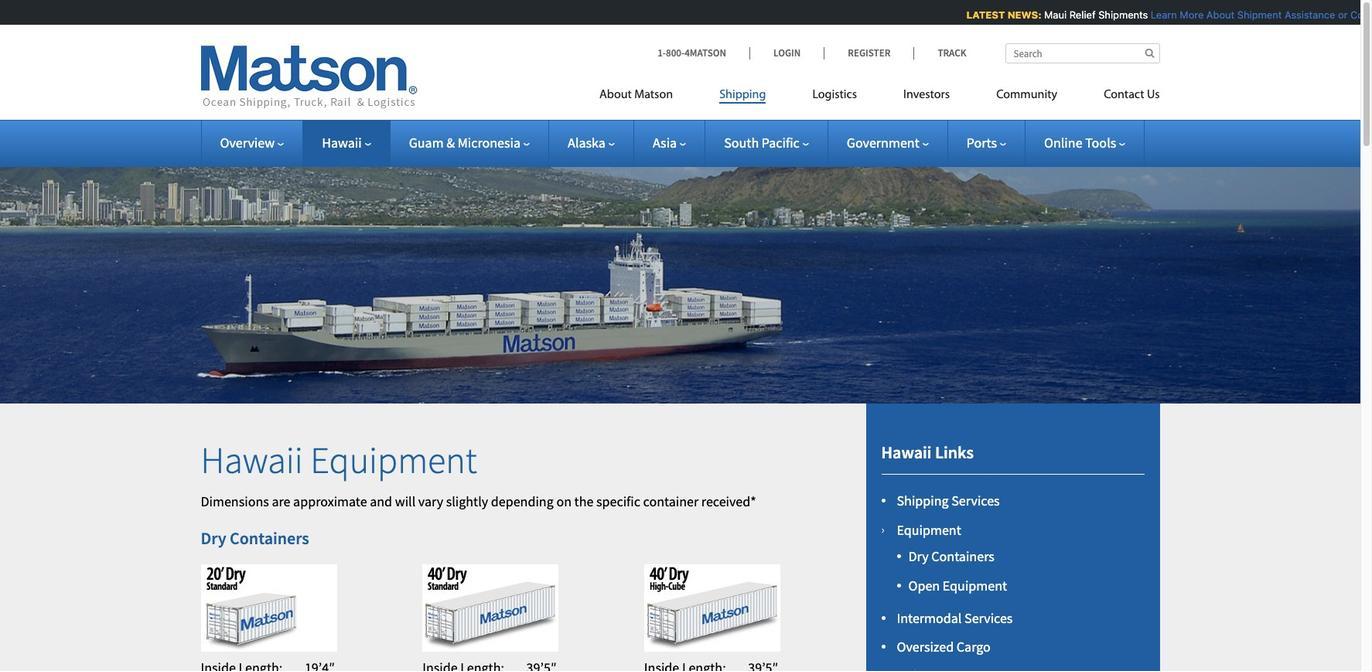 Task type: locate. For each thing, give the bounding box(es) containing it.
Search search field
[[1005, 43, 1160, 63]]

services up cargo
[[965, 609, 1013, 627]]

1 horizontal spatial shipping
[[897, 492, 949, 510]]

shipping services
[[897, 492, 1000, 510]]

services down the 'links'
[[952, 492, 1000, 510]]

services
[[952, 492, 1000, 510], [965, 609, 1013, 627]]

dry containers up open equipment link
[[908, 548, 995, 565]]

maui
[[1042, 9, 1064, 21]]

equipment up will
[[310, 437, 477, 483]]

hawaii up the dimensions
[[201, 437, 303, 483]]

0 vertical spatial services
[[952, 492, 1000, 510]]

asia link
[[653, 134, 686, 152]]

shipping inside hawaii links section
[[897, 492, 949, 510]]

2 horizontal spatial hawaii
[[881, 442, 932, 463]]

dimensions are approximate and will vary slightly depending on the specific container received*
[[201, 492, 756, 510]]

overview
[[220, 134, 275, 152]]

0 horizontal spatial dry
[[201, 528, 226, 550]]

containers down are
[[230, 528, 309, 550]]

open
[[908, 577, 940, 595]]

investors link
[[880, 81, 973, 113]]

shipments
[[1096, 9, 1146, 21]]

1 vertical spatial shipping
[[897, 492, 949, 510]]

guam & micronesia link
[[409, 134, 530, 152]]

2 vertical spatial equipment
[[943, 577, 1007, 595]]

dry containers down the dimensions
[[201, 528, 309, 550]]

hawaii down the blue matson logo with ocean, shipping, truck, rail and logistics written beneath it.
[[322, 134, 362, 152]]

dimensions
[[201, 492, 269, 510]]

open equipment link
[[908, 577, 1007, 595]]

about
[[1204, 9, 1232, 21], [599, 89, 632, 101]]

about right more
[[1204, 9, 1232, 21]]

on
[[556, 492, 572, 510]]

dry down the dimensions
[[201, 528, 226, 550]]

shipping up equipment link at the bottom of page
[[897, 492, 949, 510]]

community
[[996, 89, 1057, 101]]

dry containers link
[[908, 548, 995, 565]]

services for intermodal services
[[965, 609, 1013, 627]]

conta
[[1348, 9, 1372, 21]]

depending
[[491, 492, 554, 510]]

shipment
[[1235, 9, 1279, 21]]

0 horizontal spatial shipping
[[719, 89, 766, 101]]

blue matson logo with ocean, shipping, truck, rail and logistics written beneath it. image
[[201, 46, 417, 109]]

about matson
[[599, 89, 673, 101]]

contact us
[[1104, 89, 1160, 101]]

online tools
[[1044, 134, 1116, 152]]

approximate
[[293, 492, 367, 510]]

shipping inside shipping link
[[719, 89, 766, 101]]

0 horizontal spatial about
[[599, 89, 632, 101]]

hawaii
[[322, 134, 362, 152], [201, 437, 303, 483], [881, 442, 932, 463]]

1 horizontal spatial hawaii
[[322, 134, 362, 152]]

about left matson
[[599, 89, 632, 101]]

login
[[774, 46, 801, 60]]

learn
[[1148, 9, 1175, 21]]

dry containers
[[201, 528, 309, 550], [908, 548, 995, 565]]

None search field
[[1005, 43, 1160, 63]]

assistance
[[1282, 9, 1333, 21]]

about inside top menu navigation
[[599, 89, 632, 101]]

government
[[847, 134, 919, 152]]

40' dry standard image
[[422, 565, 559, 652]]

register link
[[824, 46, 914, 60]]

ports
[[967, 134, 997, 152]]

micronesia
[[458, 134, 521, 152]]

40' dry high-cube image
[[644, 565, 780, 652]]

latest news: maui relief shipments learn more about shipment assistance or conta
[[964, 9, 1372, 21]]

800-
[[666, 46, 685, 60]]

equipment link
[[897, 522, 961, 539]]

1-
[[658, 46, 666, 60]]

logistics link
[[789, 81, 880, 113]]

guam
[[409, 134, 444, 152]]

hawaii left the 'links'
[[881, 442, 932, 463]]

news:
[[1005, 9, 1039, 21]]

hawaii for hawaii links
[[881, 442, 932, 463]]

shipping for shipping
[[719, 89, 766, 101]]

equipment up 'dry containers' link
[[897, 522, 961, 539]]

received*
[[701, 492, 756, 510]]

1 horizontal spatial dry
[[908, 548, 929, 565]]

alaska link
[[568, 134, 615, 152]]

intermodal services link
[[897, 609, 1013, 627]]

asia
[[653, 134, 677, 152]]

shipping
[[719, 89, 766, 101], [897, 492, 949, 510]]

equipment
[[310, 437, 477, 483], [897, 522, 961, 539], [943, 577, 1007, 595]]

0 horizontal spatial hawaii
[[201, 437, 303, 483]]

shipping up south
[[719, 89, 766, 101]]

the
[[574, 492, 594, 510]]

slightly
[[446, 492, 488, 510]]

online
[[1044, 134, 1083, 152]]

us
[[1147, 89, 1160, 101]]

equipment down 'dry containers' link
[[943, 577, 1007, 595]]

0 vertical spatial equipment
[[310, 437, 477, 483]]

containers
[[230, 528, 309, 550], [931, 548, 995, 565]]

equipment for hawaii equipment
[[310, 437, 477, 483]]

contact
[[1104, 89, 1144, 101]]

1 horizontal spatial about
[[1204, 9, 1232, 21]]

pacific
[[762, 134, 800, 152]]

online tools link
[[1044, 134, 1126, 152]]

1 horizontal spatial containers
[[931, 548, 995, 565]]

dry containers inside hawaii links section
[[908, 548, 995, 565]]

tools
[[1085, 134, 1116, 152]]

containers up open equipment link
[[931, 548, 995, 565]]

1 horizontal spatial dry containers
[[908, 548, 995, 565]]

south pacific
[[724, 134, 800, 152]]

cargo
[[957, 638, 991, 656]]

guam & micronesia
[[409, 134, 521, 152]]

dry down equipment link at the bottom of page
[[908, 548, 929, 565]]

hawaii inside section
[[881, 442, 932, 463]]

container
[[643, 492, 699, 510]]

1-800-4matson link
[[658, 46, 750, 60]]

1 vertical spatial equipment
[[897, 522, 961, 539]]

open equipment
[[908, 577, 1007, 595]]

dry
[[201, 528, 226, 550], [908, 548, 929, 565]]

intermodal
[[897, 609, 962, 627]]

hawaii for hawaii equipment
[[201, 437, 303, 483]]

0 vertical spatial shipping
[[719, 89, 766, 101]]

shipping for shipping services
[[897, 492, 949, 510]]

login link
[[750, 46, 824, 60]]

1 vertical spatial services
[[965, 609, 1013, 627]]

contact us link
[[1081, 81, 1160, 113]]

1 vertical spatial about
[[599, 89, 632, 101]]



Task type: vqa. For each thing, say whether or not it's contained in the screenshot.
Reports
no



Task type: describe. For each thing, give the bounding box(es) containing it.
0 vertical spatial about
[[1204, 9, 1232, 21]]

0 horizontal spatial containers
[[230, 528, 309, 550]]

links
[[935, 442, 974, 463]]

and
[[370, 492, 392, 510]]

matson containership arriving honolulu, hawaii with containers. image
[[0, 142, 1361, 404]]

alaska
[[568, 134, 606, 152]]

vary
[[418, 492, 443, 510]]

containers inside hawaii links section
[[931, 548, 995, 565]]

south pacific link
[[724, 134, 809, 152]]

&
[[446, 134, 455, 152]]

overview link
[[220, 134, 284, 152]]

relief
[[1067, 9, 1093, 21]]

oversized cargo
[[897, 638, 991, 656]]

hawaii for hawaii
[[322, 134, 362, 152]]

1-800-4matson
[[658, 46, 726, 60]]

hawaii link
[[322, 134, 371, 152]]

oversized cargo link
[[897, 638, 991, 656]]

hawaii links
[[881, 442, 974, 463]]

track link
[[914, 46, 966, 60]]

ports link
[[967, 134, 1006, 152]]

or
[[1336, 9, 1345, 21]]

more
[[1177, 9, 1201, 21]]

hawaii links section
[[847, 404, 1179, 671]]

government link
[[847, 134, 929, 152]]

register
[[848, 46, 891, 60]]

learn more about shipment assistance or conta link
[[1148, 9, 1372, 21]]

south
[[724, 134, 759, 152]]

latest
[[964, 9, 1003, 21]]

will
[[395, 492, 416, 510]]

matson
[[634, 89, 673, 101]]

20' dry standard image
[[201, 565, 337, 652]]

equipment for open equipment
[[943, 577, 1007, 595]]

top menu navigation
[[599, 81, 1160, 113]]

intermodal services
[[897, 609, 1013, 627]]

shipping services link
[[897, 492, 1000, 510]]

dry inside hawaii links section
[[908, 548, 929, 565]]

are
[[272, 492, 290, 510]]

logistics
[[812, 89, 857, 101]]

4matson
[[685, 46, 726, 60]]

track
[[938, 46, 966, 60]]

about matson link
[[599, 81, 696, 113]]

specific
[[596, 492, 640, 510]]

shipping link
[[696, 81, 789, 113]]

hawaii equipment
[[201, 437, 477, 483]]

services for shipping services
[[952, 492, 1000, 510]]

search image
[[1145, 48, 1154, 58]]

0 horizontal spatial dry containers
[[201, 528, 309, 550]]

oversized
[[897, 638, 954, 656]]

community link
[[973, 81, 1081, 113]]

investors
[[903, 89, 950, 101]]



